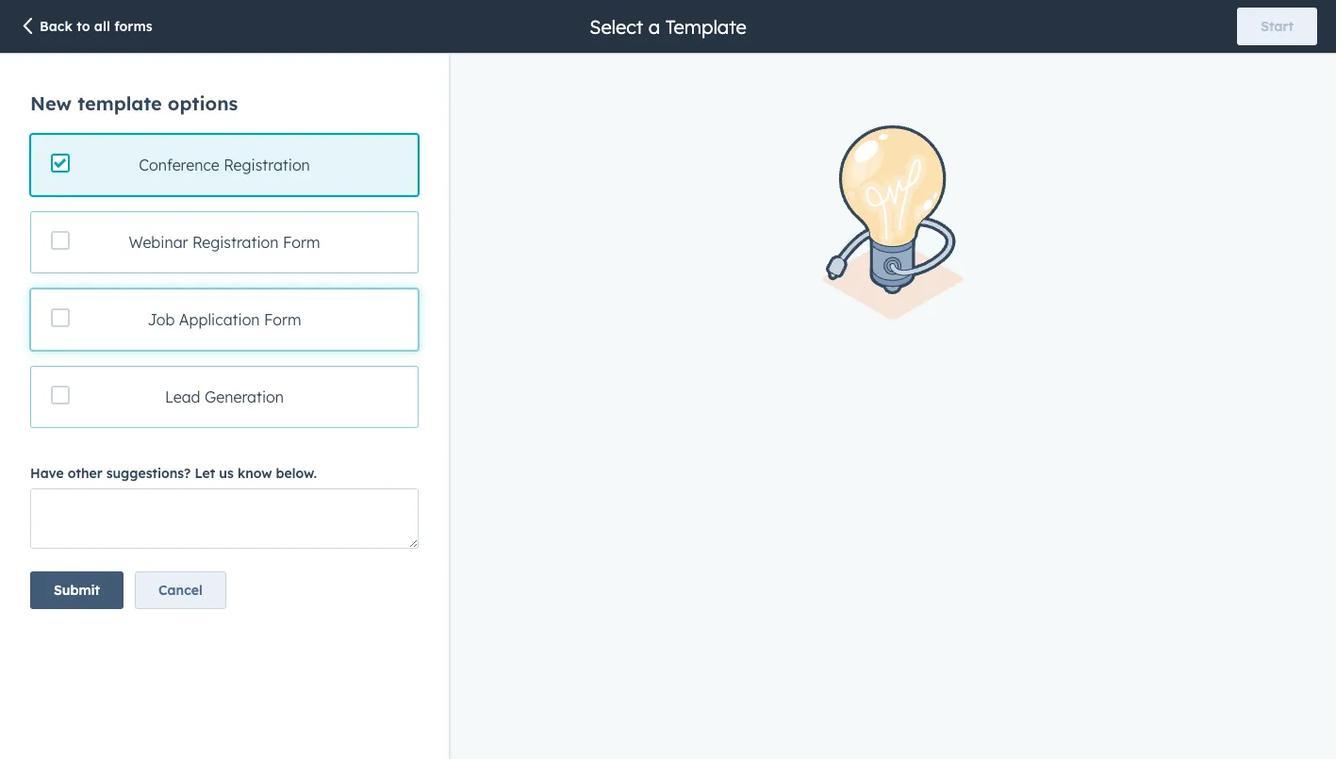 Task type: locate. For each thing, give the bounding box(es) containing it.
registration for webinar
[[192, 233, 279, 252]]

template
[[666, 15, 747, 38]]

Conference Registration checkbox
[[30, 134, 419, 196]]

page section element
[[0, 0, 1337, 53]]

0 vertical spatial form
[[283, 233, 320, 252]]

registration
[[224, 156, 310, 175], [192, 233, 279, 252]]

Webinar Registration Form checkbox
[[30, 211, 419, 274]]

registration right webinar at the left top
[[192, 233, 279, 252]]

form inside webinar registration form option
[[283, 233, 320, 252]]

a
[[649, 15, 661, 38]]

submit
[[54, 582, 100, 599]]

to
[[77, 18, 90, 35]]

back
[[40, 18, 73, 35]]

cancel button
[[135, 572, 226, 609]]

submit button
[[30, 572, 124, 609]]

form for job application form
[[264, 310, 301, 329]]

below.
[[276, 465, 317, 482]]

all
[[94, 18, 110, 35]]

Lead Generation checkbox
[[30, 366, 419, 428]]

1 vertical spatial form
[[264, 310, 301, 329]]

lead generation
[[165, 388, 284, 407]]

back to all forms
[[40, 18, 152, 35]]

start button
[[1238, 8, 1318, 45]]

know
[[238, 465, 272, 482]]

lead
[[165, 388, 201, 407]]

new template options
[[30, 92, 238, 115]]

form inside job application form checkbox
[[264, 310, 301, 329]]

let
[[195, 465, 215, 482]]

template
[[78, 92, 162, 115]]

form
[[283, 233, 320, 252], [264, 310, 301, 329]]

options
[[168, 92, 238, 115]]

1 vertical spatial registration
[[192, 233, 279, 252]]

generation
[[205, 388, 284, 407]]

forms
[[114, 18, 152, 35]]

job
[[148, 310, 175, 329]]

registration right conference
[[224, 156, 310, 175]]

back to all forms link
[[19, 16, 152, 38]]

0 vertical spatial registration
[[224, 156, 310, 175]]



Task type: describe. For each thing, give the bounding box(es) containing it.
webinar
[[129, 233, 188, 252]]

webinar registration form
[[129, 233, 320, 252]]

have other suggestions? let us know below.
[[30, 465, 317, 482]]

conference registration
[[139, 156, 310, 175]]

select
[[590, 15, 644, 38]]

registration for conference
[[224, 156, 310, 175]]

new template options element
[[30, 134, 419, 428]]

Have other suggestions? Let us know below. text field
[[30, 489, 419, 549]]

new
[[30, 92, 72, 115]]

select a template
[[590, 15, 747, 38]]

application
[[179, 310, 260, 329]]

Job Application Form checkbox
[[30, 289, 419, 351]]

job application form
[[148, 310, 301, 329]]

suggestions?
[[106, 465, 191, 482]]

us
[[219, 465, 234, 482]]

start
[[1262, 18, 1294, 35]]

conference
[[139, 156, 220, 175]]

have
[[30, 465, 64, 482]]

cancel
[[159, 582, 203, 599]]

form for webinar registration form
[[283, 233, 320, 252]]

other
[[68, 465, 103, 482]]



Task type: vqa. For each thing, say whether or not it's contained in the screenshot.
Conference
yes



